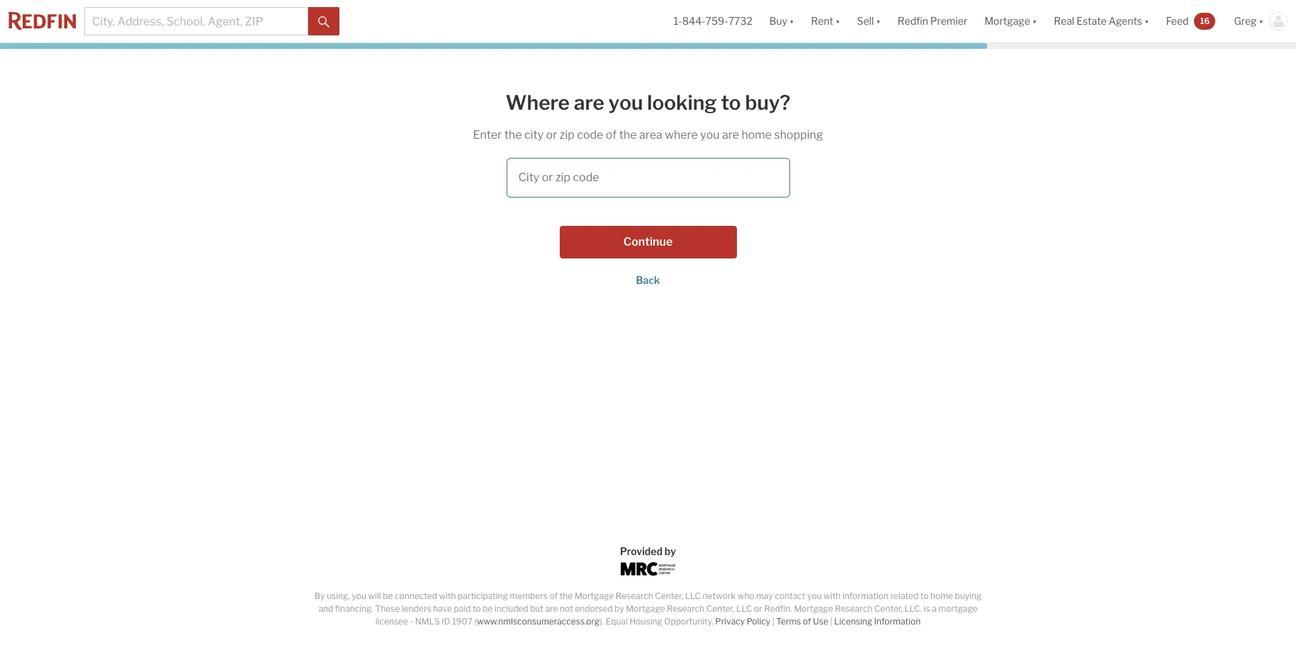 Task type: vqa. For each thing, say whether or not it's contained in the screenshot.
tab list
no



Task type: locate. For each thing, give the bounding box(es) containing it.
nmls
[[415, 617, 440, 627]]

with up use
[[824, 591, 841, 602]]

the inside by using, you will be connected with participating members of the mortgage research center, llc network who may contact you with information related to home buying and financing. these lenders have paid to be included but are not endorsed by mortgage research center, llc or redfin. mortgage research center, llc. is a mortgage licensee - nmls id 1907 (
[[560, 591, 573, 602]]

1-
[[674, 15, 682, 27]]

|
[[772, 617, 775, 627], [830, 617, 833, 627]]

2 vertical spatial of
[[803, 617, 811, 627]]

0 horizontal spatial by
[[615, 604, 624, 615]]

sell
[[857, 15, 874, 27]]

1 | from the left
[[772, 617, 775, 627]]

1 vertical spatial of
[[550, 591, 558, 602]]

2 ▾ from the left
[[836, 15, 840, 27]]

research up licensing
[[835, 604, 873, 615]]

▾
[[790, 15, 794, 27], [836, 15, 840, 27], [876, 15, 881, 27], [1033, 15, 1037, 27], [1145, 15, 1149, 27], [1259, 15, 1264, 27]]

2 horizontal spatial of
[[803, 617, 811, 627]]

▾ right buy
[[790, 15, 794, 27]]

of right members
[[550, 591, 558, 602]]

continue
[[624, 235, 673, 249]]

2 horizontal spatial research
[[835, 604, 873, 615]]

0 vertical spatial be
[[383, 591, 393, 602]]

0 horizontal spatial or
[[546, 128, 557, 141]]

1 horizontal spatial llc
[[737, 604, 752, 615]]

by up equal
[[615, 604, 624, 615]]

of left use
[[803, 617, 811, 627]]

the up not
[[560, 591, 573, 602]]

enter
[[473, 128, 502, 141]]

network
[[703, 591, 736, 602]]

1 horizontal spatial center,
[[706, 604, 735, 615]]

0 horizontal spatial of
[[550, 591, 558, 602]]

information
[[843, 591, 889, 602]]

are down to buy? at the top of the page
[[722, 128, 739, 141]]

▾ right 'greg'
[[1259, 15, 1264, 27]]

to
[[921, 591, 929, 602], [473, 604, 481, 615]]

research up opportunity.
[[667, 604, 705, 615]]

4 ▾ from the left
[[1033, 15, 1037, 27]]

▾ for buy ▾
[[790, 15, 794, 27]]

real estate agents ▾ button
[[1046, 0, 1158, 43]]

you right where
[[700, 128, 720, 141]]

1 horizontal spatial with
[[824, 591, 841, 602]]

▾ right sell
[[876, 15, 881, 27]]

2 | from the left
[[830, 617, 833, 627]]

1 vertical spatial be
[[483, 604, 493, 615]]

are up "code"
[[574, 91, 605, 115]]

1 horizontal spatial by
[[665, 546, 676, 558]]

be down participating
[[483, 604, 493, 615]]

1 horizontal spatial are
[[574, 91, 605, 115]]

be up these
[[383, 591, 393, 602]]

0 vertical spatial llc
[[685, 591, 701, 602]]

1 vertical spatial are
[[722, 128, 739, 141]]

back button
[[636, 274, 660, 286]]

1 horizontal spatial research
[[667, 604, 705, 615]]

1 vertical spatial to
[[473, 604, 481, 615]]

2 horizontal spatial are
[[722, 128, 739, 141]]

endorsed
[[575, 604, 613, 615]]

you right contact
[[807, 591, 822, 602]]

2 vertical spatial are
[[545, 604, 558, 615]]

center, up information
[[874, 604, 903, 615]]

home
[[931, 591, 953, 602]]

research
[[616, 591, 653, 602], [667, 604, 705, 615], [835, 604, 873, 615]]

844-
[[682, 15, 706, 27]]

or
[[546, 128, 557, 141], [754, 604, 763, 615]]

1 horizontal spatial the
[[560, 591, 573, 602]]

mortgage left 'real'
[[985, 15, 1030, 27]]

sell ▾ button
[[857, 0, 881, 43]]

1-844-759-7732
[[674, 15, 753, 27]]

the
[[504, 128, 522, 141], [619, 128, 637, 141], [560, 591, 573, 602]]

by
[[665, 546, 676, 558], [615, 604, 624, 615]]

| right use
[[830, 617, 833, 627]]

0 vertical spatial to
[[921, 591, 929, 602]]

of for members
[[550, 591, 558, 602]]

Where are you looking to buy? text field
[[506, 158, 790, 197]]

center, down network
[[706, 604, 735, 615]]

paid
[[454, 604, 471, 615]]

are left not
[[545, 604, 558, 615]]

3 ▾ from the left
[[876, 15, 881, 27]]

| down redfin.
[[772, 617, 775, 627]]

and
[[319, 604, 333, 615]]

0 vertical spatial or
[[546, 128, 557, 141]]

not
[[560, 604, 573, 615]]

mortgage
[[985, 15, 1030, 27], [575, 591, 614, 602], [626, 604, 665, 615], [794, 604, 833, 615]]

▾ right "rent"
[[836, 15, 840, 27]]

buy ▾
[[770, 15, 794, 27]]

rent ▾ button
[[803, 0, 849, 43]]

▾ left 'real'
[[1033, 15, 1037, 27]]

mortgage up use
[[794, 604, 833, 615]]

0 horizontal spatial with
[[439, 591, 456, 602]]

0 horizontal spatial llc
[[685, 591, 701, 602]]

1 horizontal spatial |
[[830, 617, 833, 627]]

by up mortgage research center image
[[665, 546, 676, 558]]

are inside by using, you will be connected with participating members of the mortgage research center, llc network who may contact you with information related to home buying and financing. these lenders have paid to be included but are not endorsed by mortgage research center, llc or redfin. mortgage research center, llc. is a mortgage licensee - nmls id 1907 (
[[545, 604, 558, 615]]

the left city
[[504, 128, 522, 141]]

6 ▾ from the left
[[1259, 15, 1264, 27]]

llc up opportunity.
[[685, 591, 701, 602]]

using,
[[327, 591, 350, 602]]

with up have
[[439, 591, 456, 602]]

or left the 'zip'
[[546, 128, 557, 141]]

▾ right agents in the right top of the page
[[1145, 15, 1149, 27]]

continue button
[[560, 226, 737, 258]]

buy
[[770, 15, 788, 27]]

0 horizontal spatial are
[[545, 604, 558, 615]]

1 ▾ from the left
[[790, 15, 794, 27]]

estate
[[1077, 15, 1107, 27]]

0 horizontal spatial |
[[772, 617, 775, 627]]

www.nmlsconsumeraccess.org link
[[477, 617, 600, 627]]

center,
[[655, 591, 684, 602], [706, 604, 735, 615], [874, 604, 903, 615]]

www.nmlsconsumeraccess.org ). equal housing opportunity. privacy policy | terms of use | licensing information
[[477, 617, 921, 627]]

information
[[874, 617, 921, 627]]

redfin
[[898, 15, 928, 27]]

to buy?
[[721, 91, 791, 115]]

will
[[368, 591, 381, 602]]

0 vertical spatial are
[[574, 91, 605, 115]]

▾ for mortgage ▾
[[1033, 15, 1037, 27]]

1 vertical spatial by
[[615, 604, 624, 615]]

llc up privacy policy link
[[737, 604, 752, 615]]

rent
[[811, 15, 834, 27]]

research up housing
[[616, 591, 653, 602]]

opportunity.
[[664, 617, 714, 627]]

▾ for sell ▾
[[876, 15, 881, 27]]

to up (
[[473, 604, 481, 615]]

0 horizontal spatial to
[[473, 604, 481, 615]]

with
[[439, 591, 456, 602], [824, 591, 841, 602]]

or inside by using, you will be connected with participating members of the mortgage research center, llc network who may contact you with information related to home buying and financing. these lenders have paid to be included but are not endorsed by mortgage research center, llc or redfin. mortgage research center, llc. is a mortgage licensee - nmls id 1907 (
[[754, 604, 763, 615]]

of inside by using, you will be connected with participating members of the mortgage research center, llc network who may contact you with information related to home buying and financing. these lenders have paid to be included but are not endorsed by mortgage research center, llc or redfin. mortgage research center, llc. is a mortgage licensee - nmls id 1907 (
[[550, 591, 558, 602]]

lenders
[[402, 604, 431, 615]]

mortgage ▾ button
[[985, 0, 1037, 43]]

you
[[609, 91, 643, 115], [700, 128, 720, 141], [352, 591, 366, 602], [807, 591, 822, 602]]

id
[[442, 617, 450, 627]]

you up enter the city or zip code of the area where you are home shopping
[[609, 91, 643, 115]]

may
[[756, 591, 773, 602]]

1 horizontal spatial of
[[606, 128, 617, 141]]

1 horizontal spatial or
[[754, 604, 763, 615]]

redfin.
[[764, 604, 792, 615]]

or up policy
[[754, 604, 763, 615]]

you up financing.
[[352, 591, 366, 602]]

housing
[[630, 617, 663, 627]]

are
[[574, 91, 605, 115], [722, 128, 739, 141], [545, 604, 558, 615]]

licensing
[[834, 617, 873, 627]]

16
[[1200, 15, 1210, 26]]

of right "code"
[[606, 128, 617, 141]]

members
[[510, 591, 548, 602]]

1 vertical spatial or
[[754, 604, 763, 615]]

center, up opportunity.
[[655, 591, 684, 602]]

terms
[[776, 617, 801, 627]]

the left area
[[619, 128, 637, 141]]

to up is
[[921, 591, 929, 602]]



Task type: describe. For each thing, give the bounding box(es) containing it.
where
[[506, 91, 570, 115]]

licensing information link
[[834, 617, 921, 627]]

submit search image
[[318, 16, 330, 27]]

mortgage
[[939, 604, 978, 615]]

▾ for rent ▾
[[836, 15, 840, 27]]

0 horizontal spatial center,
[[655, 591, 684, 602]]

1 with from the left
[[439, 591, 456, 602]]

).
[[600, 617, 604, 627]]

privacy
[[715, 617, 745, 627]]

-
[[410, 617, 413, 627]]

by
[[315, 591, 325, 602]]

by inside by using, you will be connected with participating members of the mortgage research center, llc network who may contact you with information related to home buying and financing. these lenders have paid to be included but are not endorsed by mortgage research center, llc or redfin. mortgage research center, llc. is a mortgage licensee - nmls id 1907 (
[[615, 604, 624, 615]]

buy ▾ button
[[761, 0, 803, 43]]

1-844-759-7732 link
[[674, 15, 753, 27]]

these
[[375, 604, 400, 615]]

related
[[891, 591, 919, 602]]

0 horizontal spatial research
[[616, 591, 653, 602]]

buy ▾ button
[[770, 0, 794, 43]]

is
[[924, 604, 930, 615]]

0 horizontal spatial the
[[504, 128, 522, 141]]

zip
[[560, 128, 575, 141]]

policy
[[747, 617, 771, 627]]

but
[[530, 604, 544, 615]]

www.nmlsconsumeraccess.org
[[477, 617, 600, 627]]

financing.
[[335, 604, 374, 615]]

sell ▾
[[857, 15, 881, 27]]

llc.
[[905, 604, 922, 615]]

terms of use link
[[776, 617, 829, 627]]

provided
[[620, 546, 663, 558]]

mortgage up endorsed
[[575, 591, 614, 602]]

code
[[577, 128, 603, 141]]

home shopping
[[742, 128, 823, 141]]

who
[[738, 591, 755, 602]]

have
[[433, 604, 452, 615]]

use
[[813, 617, 829, 627]]

2 with from the left
[[824, 591, 841, 602]]

where
[[665, 128, 698, 141]]

real
[[1054, 15, 1075, 27]]

1 horizontal spatial to
[[921, 591, 929, 602]]

1907
[[452, 617, 473, 627]]

area
[[639, 128, 663, 141]]

mortgage ▾
[[985, 15, 1037, 27]]

a
[[932, 604, 937, 615]]

2 horizontal spatial center,
[[874, 604, 903, 615]]

City, Address, School, Agent, ZIP search field
[[84, 7, 308, 35]]

included
[[495, 604, 528, 615]]

(
[[474, 617, 477, 627]]

0 horizontal spatial be
[[383, 591, 393, 602]]

licensee
[[375, 617, 408, 627]]

mortgage ▾ button
[[976, 0, 1046, 43]]

privacy policy link
[[715, 617, 771, 627]]

greg
[[1234, 15, 1257, 27]]

0 vertical spatial by
[[665, 546, 676, 558]]

feed
[[1166, 15, 1189, 27]]

agents
[[1109, 15, 1143, 27]]

7732
[[728, 15, 753, 27]]

1 vertical spatial llc
[[737, 604, 752, 615]]

2 horizontal spatial the
[[619, 128, 637, 141]]

greg ▾
[[1234, 15, 1264, 27]]

rent ▾
[[811, 15, 840, 27]]

connected
[[395, 591, 437, 602]]

where are you looking to buy?
[[506, 91, 791, 115]]

provided by
[[620, 546, 676, 558]]

contact
[[775, 591, 806, 602]]

redfin premier
[[898, 15, 968, 27]]

0 vertical spatial of
[[606, 128, 617, 141]]

mortgage research center image
[[621, 563, 676, 576]]

city
[[524, 128, 544, 141]]

mortgage inside dropdown button
[[985, 15, 1030, 27]]

premier
[[931, 15, 968, 27]]

looking
[[647, 91, 717, 115]]

buying
[[955, 591, 982, 602]]

real estate agents ▾
[[1054, 15, 1149, 27]]

1 horizontal spatial be
[[483, 604, 493, 615]]

real estate agents ▾ link
[[1054, 0, 1149, 43]]

of for terms
[[803, 617, 811, 627]]

by using, you will be connected with participating members of the mortgage research center, llc network who may contact you with information related to home buying and financing. these lenders have paid to be included but are not endorsed by mortgage research center, llc or redfin. mortgage research center, llc. is a mortgage licensee - nmls id 1907 (
[[315, 591, 982, 627]]

sell ▾ button
[[849, 0, 889, 43]]

participating
[[458, 591, 508, 602]]

equal
[[606, 617, 628, 627]]

back
[[636, 274, 660, 286]]

759-
[[706, 15, 728, 27]]

mortgage up housing
[[626, 604, 665, 615]]

5 ▾ from the left
[[1145, 15, 1149, 27]]

▾ for greg ▾
[[1259, 15, 1264, 27]]

rent ▾ button
[[811, 0, 840, 43]]

enter the city or zip code of the area where you are home shopping
[[473, 128, 823, 141]]



